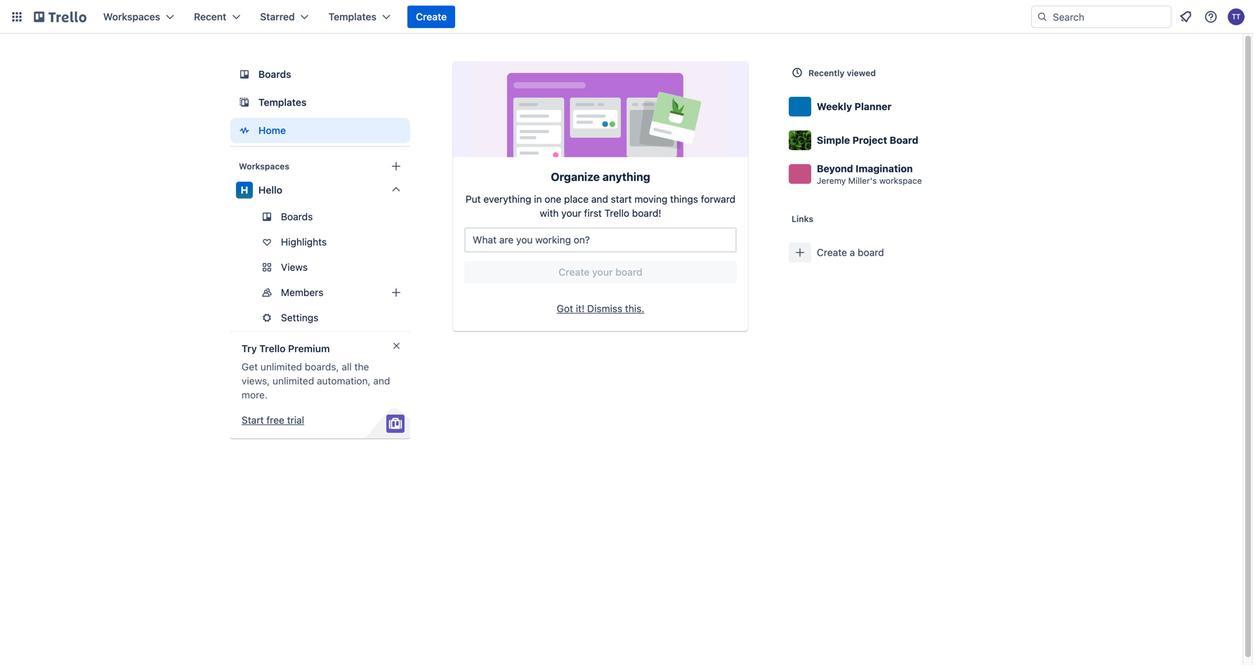 Task type: locate. For each thing, give the bounding box(es) containing it.
0 horizontal spatial trello
[[259, 343, 286, 355]]

moving
[[635, 194, 668, 205]]

2 vertical spatial create
[[559, 267, 590, 278]]

0 vertical spatial templates
[[329, 11, 377, 22]]

boards link
[[230, 62, 410, 87], [230, 206, 410, 228]]

views link
[[230, 256, 410, 279]]

your
[[561, 208, 581, 219], [592, 267, 613, 278]]

board
[[890, 135, 919, 146]]

settings link
[[230, 307, 410, 329]]

trello inside try trello premium get unlimited boards, all the views, unlimited automation, and more.
[[259, 343, 286, 355]]

1 vertical spatial your
[[592, 267, 613, 278]]

more.
[[242, 390, 268, 401]]

0 horizontal spatial and
[[373, 375, 390, 387]]

weekly planner link
[[783, 90, 1024, 124]]

create for create
[[416, 11, 447, 22]]

What are you working on? text field
[[464, 228, 737, 253]]

views,
[[242, 375, 270, 387]]

boards,
[[305, 361, 339, 373]]

0 horizontal spatial board
[[615, 267, 643, 278]]

boards right board icon
[[259, 68, 291, 80]]

boards link up "templates" link
[[230, 62, 410, 87]]

2 horizontal spatial create
[[817, 247, 847, 259]]

all
[[342, 361, 352, 373]]

trello right 'try'
[[259, 343, 286, 355]]

your inside button
[[592, 267, 613, 278]]

automation,
[[317, 375, 371, 387]]

with
[[540, 208, 559, 219]]

and inside put everything in one place and start moving things forward with your first trello board!
[[591, 194, 608, 205]]

board up this.
[[615, 267, 643, 278]]

0 vertical spatial trello
[[605, 208, 629, 219]]

boards
[[259, 68, 291, 80], [281, 211, 313, 223]]

your inside put everything in one place and start moving things forward with your first trello board!
[[561, 208, 581, 219]]

0 horizontal spatial your
[[561, 208, 581, 219]]

0 horizontal spatial templates
[[259, 97, 307, 108]]

got it! dismiss this.
[[557, 303, 644, 315]]

one
[[545, 194, 562, 205]]

everything
[[484, 194, 531, 205]]

boards up highlights at the left
[[281, 211, 313, 223]]

back to home image
[[34, 6, 86, 28]]

0 vertical spatial boards link
[[230, 62, 410, 87]]

1 vertical spatial boards
[[281, 211, 313, 223]]

1 vertical spatial boards link
[[230, 206, 410, 228]]

highlights
[[281, 236, 327, 248]]

templates right the starred dropdown button
[[329, 11, 377, 22]]

1 horizontal spatial create
[[559, 267, 590, 278]]

unlimited up views,
[[261, 361, 302, 373]]

home
[[259, 125, 286, 136]]

create inside button
[[559, 267, 590, 278]]

1 vertical spatial and
[[373, 375, 390, 387]]

1 horizontal spatial templates
[[329, 11, 377, 22]]

try trello premium get unlimited boards, all the views, unlimited automation, and more.
[[242, 343, 390, 401]]

0 horizontal spatial workspaces
[[103, 11, 160, 22]]

0 vertical spatial unlimited
[[261, 361, 302, 373]]

and up the first
[[591, 194, 608, 205]]

imagination
[[856, 163, 913, 175]]

board inside button
[[615, 267, 643, 278]]

your down 'what are you working on?' text field
[[592, 267, 613, 278]]

board right a
[[858, 247, 884, 259]]

your down place
[[561, 208, 581, 219]]

1 vertical spatial create
[[817, 247, 847, 259]]

links
[[792, 214, 813, 224]]

1 horizontal spatial and
[[591, 194, 608, 205]]

templates button
[[320, 6, 399, 28]]

place
[[564, 194, 589, 205]]

primary element
[[0, 0, 1253, 34]]

board for create your board
[[615, 267, 643, 278]]

viewed
[[847, 68, 876, 78]]

board
[[858, 247, 884, 259], [615, 267, 643, 278]]

create your board button
[[464, 261, 737, 284]]

unlimited down boards, at the left of page
[[273, 375, 314, 387]]

trello
[[605, 208, 629, 219], [259, 343, 286, 355]]

create a workspace image
[[388, 158, 405, 175]]

create a board button
[[783, 236, 1024, 270]]

first
[[584, 208, 602, 219]]

templates
[[329, 11, 377, 22], [259, 97, 307, 108]]

0 vertical spatial boards
[[259, 68, 291, 80]]

trello down start
[[605, 208, 629, 219]]

miller's
[[848, 176, 877, 186]]

templates up home
[[259, 97, 307, 108]]

start
[[611, 194, 632, 205]]

0 vertical spatial board
[[858, 247, 884, 259]]

highlights link
[[230, 231, 410, 254]]

and
[[591, 194, 608, 205], [373, 375, 390, 387]]

1 boards link from the top
[[230, 62, 410, 87]]

views
[[281, 262, 308, 273]]

add image
[[388, 285, 405, 301]]

templates inside popup button
[[329, 11, 377, 22]]

starred
[[260, 11, 295, 22]]

project
[[853, 135, 887, 146]]

terry turtle (terryturtle) image
[[1228, 8, 1245, 25]]

boards link for highlights
[[230, 206, 410, 228]]

1 vertical spatial board
[[615, 267, 643, 278]]

got
[[557, 303, 573, 315]]

create inside primary element
[[416, 11, 447, 22]]

boards link up highlights link
[[230, 206, 410, 228]]

create button
[[407, 6, 455, 28]]

and right the automation,
[[373, 375, 390, 387]]

1 vertical spatial trello
[[259, 343, 286, 355]]

workspaces
[[103, 11, 160, 22], [239, 162, 289, 171]]

unlimited
[[261, 361, 302, 373], [273, 375, 314, 387]]

create
[[416, 11, 447, 22], [817, 247, 847, 259], [559, 267, 590, 278]]

0 horizontal spatial create
[[416, 11, 447, 22]]

0 vertical spatial create
[[416, 11, 447, 22]]

organize anything
[[551, 170, 650, 184]]

1 horizontal spatial trello
[[605, 208, 629, 219]]

1 horizontal spatial board
[[858, 247, 884, 259]]

0 vertical spatial your
[[561, 208, 581, 219]]

2 boards link from the top
[[230, 206, 410, 228]]

jeremy
[[817, 176, 846, 186]]

recent button
[[185, 6, 249, 28]]

0 vertical spatial workspaces
[[103, 11, 160, 22]]

premium
[[288, 343, 330, 355]]

1 vertical spatial workspaces
[[239, 162, 289, 171]]

template board image
[[236, 94, 253, 111]]

0 vertical spatial and
[[591, 194, 608, 205]]

board inside button
[[858, 247, 884, 259]]

anything
[[603, 170, 650, 184]]

this.
[[625, 303, 644, 315]]

h
[[241, 184, 248, 196]]

1 horizontal spatial your
[[592, 267, 613, 278]]

board image
[[236, 66, 253, 83]]



Task type: vqa. For each thing, say whether or not it's contained in the screenshot.
bottommost sm icon
no



Task type: describe. For each thing, give the bounding box(es) containing it.
starred button
[[252, 6, 317, 28]]

beyond imagination jeremy miller's workspace
[[817, 163, 922, 186]]

create for create your board
[[559, 267, 590, 278]]

dismiss
[[587, 303, 622, 315]]

free
[[266, 415, 284, 426]]

templates link
[[230, 90, 410, 115]]

search image
[[1037, 11, 1048, 22]]

and inside try trello premium get unlimited boards, all the views, unlimited automation, and more.
[[373, 375, 390, 387]]

open information menu image
[[1204, 10, 1218, 24]]

put
[[466, 194, 481, 205]]

trial
[[287, 415, 304, 426]]

start free trial button
[[242, 414, 304, 428]]

simple
[[817, 135, 850, 146]]

recently
[[809, 68, 845, 78]]

weekly planner
[[817, 101, 892, 112]]

boards link for templates
[[230, 62, 410, 87]]

weekly
[[817, 101, 852, 112]]

try
[[242, 343, 257, 355]]

workspace
[[879, 176, 922, 186]]

create a board
[[817, 247, 884, 259]]

boards for templates
[[259, 68, 291, 80]]

create your board
[[559, 267, 643, 278]]

1 vertical spatial templates
[[259, 97, 307, 108]]

1 vertical spatial unlimited
[[273, 375, 314, 387]]

board for create a board
[[858, 247, 884, 259]]

get
[[242, 361, 258, 373]]

organize
[[551, 170, 600, 184]]

workspaces inside dropdown button
[[103, 11, 160, 22]]

members link
[[230, 282, 410, 304]]

recent
[[194, 11, 226, 22]]

1 horizontal spatial workspaces
[[239, 162, 289, 171]]

0 notifications image
[[1177, 8, 1194, 25]]

board!
[[632, 208, 661, 219]]

forward
[[701, 194, 736, 205]]

got it! dismiss this. button
[[464, 298, 737, 320]]

beyond
[[817, 163, 853, 175]]

home link
[[230, 118, 410, 143]]

put everything in one place and start moving things forward with your first trello board!
[[466, 194, 736, 219]]

a
[[850, 247, 855, 259]]

planner
[[855, 101, 892, 112]]

settings
[[281, 312, 318, 324]]

Search field
[[1048, 6, 1171, 27]]

hello
[[259, 184, 282, 196]]

recently viewed
[[809, 68, 876, 78]]

things
[[670, 194, 698, 205]]

simple project board link
[[783, 124, 1024, 157]]

boards for highlights
[[281, 211, 313, 223]]

create for create a board
[[817, 247, 847, 259]]

start free trial
[[242, 415, 304, 426]]

in
[[534, 194, 542, 205]]

it!
[[576, 303, 585, 315]]

workspaces button
[[95, 6, 183, 28]]

the
[[354, 361, 369, 373]]

members
[[281, 287, 323, 299]]

start
[[242, 415, 264, 426]]

trello inside put everything in one place and start moving things forward with your first trello board!
[[605, 208, 629, 219]]

home image
[[236, 122, 253, 139]]

simple project board
[[817, 135, 919, 146]]



